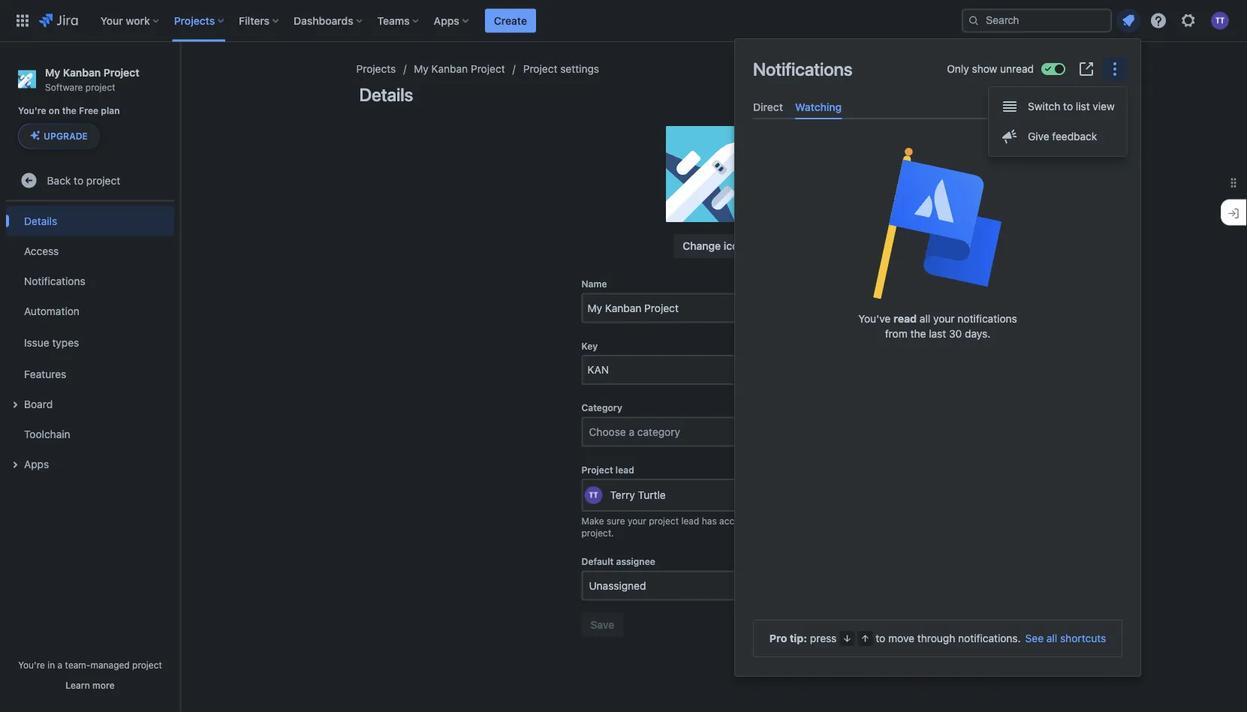 Task type: locate. For each thing, give the bounding box(es) containing it.
dashboards button
[[289, 9, 368, 33]]

project
[[471, 63, 505, 75], [523, 63, 558, 75], [103, 66, 139, 78], [582, 465, 613, 475]]

notifications inside notifications dialog
[[753, 59, 853, 80]]

apps right the teams dropdown button
[[434, 14, 459, 27]]

Default assignee text field
[[589, 579, 592, 594]]

show
[[972, 63, 997, 75]]

you're in a team-managed project
[[18, 660, 162, 671]]

lead left has
[[681, 516, 699, 526]]

30
[[949, 328, 962, 340]]

lead inside make sure your project lead has access to issues in the project.
[[681, 516, 699, 526]]

more
[[92, 680, 115, 691]]

you're for you're on the free plan
[[18, 106, 46, 116]]

project up "plan"
[[103, 66, 139, 78]]

expand image
[[6, 396, 24, 414], [6, 456, 24, 474]]

expand image down toolchain
[[6, 456, 24, 474]]

apps button
[[429, 9, 474, 33]]

my for my kanban project software project
[[45, 66, 60, 78]]

the right issues
[[802, 516, 816, 526]]

my up 'software'
[[45, 66, 60, 78]]

list
[[1076, 100, 1090, 113]]

0 vertical spatial all
[[920, 313, 931, 325]]

notifications image
[[1120, 12, 1138, 30]]

0 vertical spatial projects
[[174, 14, 215, 27]]

your
[[933, 313, 955, 325], [628, 516, 646, 526]]

kanban up 'software'
[[63, 66, 101, 78]]

apps
[[434, 14, 459, 27], [24, 458, 49, 470]]

project up terry turtle icon
[[582, 465, 613, 475]]

automation
[[24, 305, 80, 317]]

project settings
[[523, 63, 599, 75]]

settings
[[560, 63, 599, 75]]

issue types
[[24, 336, 79, 349]]

a right choose
[[629, 426, 635, 438]]

all right see
[[1047, 633, 1057, 645]]

my for my kanban project
[[414, 63, 429, 75]]

1 vertical spatial your
[[628, 516, 646, 526]]

in left team-
[[48, 660, 55, 671]]

expand image inside board button
[[6, 396, 24, 414]]

details link
[[6, 206, 174, 236]]

my inside my kanban project software project
[[45, 66, 60, 78]]

0 horizontal spatial all
[[920, 313, 931, 325]]

1 horizontal spatial all
[[1047, 633, 1057, 645]]

toolchain link
[[6, 419, 174, 449]]

from
[[885, 328, 908, 340]]

feedback
[[1052, 130, 1097, 143]]

project down the turtle
[[649, 516, 679, 526]]

you're
[[18, 106, 46, 116], [18, 660, 45, 671]]

days.
[[965, 328, 991, 340]]

filters
[[239, 14, 270, 27]]

unread
[[1000, 63, 1034, 75]]

jira image
[[39, 12, 78, 30], [39, 12, 78, 30]]

kanban down apps dropdown button
[[431, 63, 468, 75]]

types
[[52, 336, 79, 349]]

kanban inside my kanban project software project
[[63, 66, 101, 78]]

you've
[[858, 313, 891, 325]]

details down the projects link at the left
[[359, 84, 413, 105]]

unassigned
[[589, 580, 646, 592]]

0 horizontal spatial notifications
[[24, 275, 85, 287]]

0 horizontal spatial details
[[24, 215, 57, 227]]

0 vertical spatial you're
[[18, 106, 46, 116]]

1 horizontal spatial projects
[[356, 63, 396, 75]]

1 horizontal spatial kanban
[[431, 63, 468, 75]]

0 horizontal spatial your
[[628, 516, 646, 526]]

your right the sure
[[628, 516, 646, 526]]

terry turtle
[[610, 489, 666, 502]]

to right arrow up image
[[876, 633, 886, 645]]

1 horizontal spatial your
[[933, 313, 955, 325]]

banner containing your work
[[0, 0, 1247, 42]]

the right on
[[62, 106, 77, 116]]

projects down 'teams'
[[356, 63, 396, 75]]

create button
[[485, 9, 536, 33]]

0 vertical spatial a
[[629, 426, 635, 438]]

0 horizontal spatial my
[[45, 66, 60, 78]]

0 vertical spatial your
[[933, 313, 955, 325]]

expand image inside apps button
[[6, 456, 24, 474]]

lead
[[616, 465, 634, 475], [681, 516, 699, 526]]

1 vertical spatial projects
[[356, 63, 396, 75]]

back to project link
[[6, 165, 174, 195]]

1 horizontal spatial lead
[[681, 516, 699, 526]]

0 horizontal spatial apps
[[24, 458, 49, 470]]

1 horizontal spatial notifications
[[753, 59, 853, 80]]

make
[[582, 516, 604, 526]]

1 horizontal spatial details
[[359, 84, 413, 105]]

1 horizontal spatial in
[[792, 516, 799, 526]]

details inside "details" link
[[24, 215, 57, 227]]

tab list
[[747, 95, 1129, 120]]

1 vertical spatial details
[[24, 215, 57, 227]]

1 horizontal spatial group
[[989, 87, 1127, 156]]

expand image for apps
[[6, 456, 24, 474]]

pro tip: press
[[770, 633, 837, 645]]

1 vertical spatial apps
[[24, 458, 49, 470]]

projects
[[174, 14, 215, 27], [356, 63, 396, 75]]

0 horizontal spatial kanban
[[63, 66, 101, 78]]

access
[[719, 516, 749, 526]]

banner
[[0, 0, 1247, 42]]

you're left on
[[18, 106, 46, 116]]

teams button
[[373, 9, 425, 33]]

1 horizontal spatial a
[[629, 426, 635, 438]]

apps inside apps dropdown button
[[434, 14, 459, 27]]

apps down toolchain
[[24, 458, 49, 470]]

lead up terry
[[616, 465, 634, 475]]

settings image
[[1180, 12, 1198, 30]]

1 expand image from the top
[[6, 396, 24, 414]]

all up 'last' on the top of page
[[920, 313, 931, 325]]

all inside the all your notifications from the last 30 days.
[[920, 313, 931, 325]]

1 vertical spatial expand image
[[6, 456, 24, 474]]

the left 'last' on the top of page
[[911, 328, 926, 340]]

1 vertical spatial group
[[6, 202, 174, 484]]

appswitcher icon image
[[14, 12, 32, 30]]

0 horizontal spatial group
[[6, 202, 174, 484]]

managed
[[90, 660, 130, 671]]

expand image down features
[[6, 396, 24, 414]]

1 vertical spatial notifications
[[24, 275, 85, 287]]

filters button
[[234, 9, 285, 33]]

details up access
[[24, 215, 57, 227]]

sidebar navigation image
[[164, 60, 197, 90]]

move
[[888, 633, 915, 645]]

project left settings
[[523, 63, 558, 75]]

2 you're from the top
[[18, 660, 45, 671]]

you're left team-
[[18, 660, 45, 671]]

my kanban project
[[414, 63, 505, 75]]

to inside button
[[1063, 100, 1073, 113]]

the
[[62, 106, 77, 116], [911, 328, 926, 340], [802, 516, 816, 526]]

through
[[917, 633, 955, 645]]

project inside make sure your project lead has access to issues in the project.
[[649, 516, 679, 526]]

1 horizontal spatial my
[[414, 63, 429, 75]]

projects for projects dropdown button
[[174, 14, 215, 27]]

assignee
[[616, 557, 655, 567]]

1 vertical spatial lead
[[681, 516, 699, 526]]

1 vertical spatial you're
[[18, 660, 45, 671]]

projects inside dropdown button
[[174, 14, 215, 27]]

in right issues
[[792, 516, 799, 526]]

to left issues
[[752, 516, 760, 526]]

2 vertical spatial the
[[802, 516, 816, 526]]

project inside my kanban project software project
[[103, 66, 139, 78]]

Name field
[[583, 295, 844, 322]]

my right the projects link at the left
[[414, 63, 429, 75]]

features
[[24, 368, 66, 380]]

group
[[989, 87, 1127, 156], [6, 202, 174, 484]]

projects up sidebar navigation icon
[[174, 14, 215, 27]]

2 horizontal spatial the
[[911, 328, 926, 340]]

0 vertical spatial notifications
[[753, 59, 853, 80]]

change icon button
[[674, 234, 754, 258]]

1 horizontal spatial apps
[[434, 14, 459, 27]]

project
[[85, 82, 115, 92], [86, 174, 120, 187], [649, 516, 679, 526], [132, 660, 162, 671]]

a
[[629, 426, 635, 438], [58, 660, 63, 671]]

your profile and settings image
[[1211, 12, 1229, 30]]

learn more button
[[66, 680, 115, 692]]

2 expand image from the top
[[6, 456, 24, 474]]

1 vertical spatial all
[[1047, 633, 1057, 645]]

on
[[49, 106, 60, 116]]

default
[[582, 557, 614, 567]]

project avatar image
[[666, 126, 762, 222]]

0 vertical spatial apps
[[434, 14, 459, 27]]

see all shortcuts button
[[1025, 632, 1106, 647]]

notifications up watching
[[753, 59, 853, 80]]

0 vertical spatial expand image
[[6, 396, 24, 414]]

board button
[[6, 389, 174, 419]]

1 vertical spatial in
[[48, 660, 55, 671]]

back
[[47, 174, 71, 187]]

my
[[414, 63, 429, 75], [45, 66, 60, 78]]

to left list
[[1063, 100, 1073, 113]]

project lead
[[582, 465, 634, 475]]

0 vertical spatial lead
[[616, 465, 634, 475]]

0 vertical spatial details
[[359, 84, 413, 105]]

in
[[792, 516, 799, 526], [48, 660, 55, 671]]

tab list containing direct
[[747, 95, 1129, 120]]

terry
[[610, 489, 635, 502]]

1 vertical spatial the
[[911, 328, 926, 340]]

1 you're from the top
[[18, 106, 46, 116]]

0 vertical spatial group
[[989, 87, 1127, 156]]

notifications up automation
[[24, 275, 85, 287]]

project up "plan"
[[85, 82, 115, 92]]

my kanban project link
[[414, 60, 505, 78]]

your up 'last' on the top of page
[[933, 313, 955, 325]]

0 horizontal spatial a
[[58, 660, 63, 671]]

apps button
[[6, 449, 174, 479]]

project inside my kanban project software project
[[85, 82, 115, 92]]

all your notifications from the last 30 days.
[[885, 313, 1017, 340]]

team-
[[65, 660, 90, 671]]

0 horizontal spatial projects
[[174, 14, 215, 27]]

0 vertical spatial the
[[62, 106, 77, 116]]

a left team-
[[58, 660, 63, 671]]

to
[[1063, 100, 1073, 113], [74, 174, 83, 187], [752, 516, 760, 526], [876, 633, 886, 645]]

1 horizontal spatial the
[[802, 516, 816, 526]]

switch to list view button
[[989, 92, 1127, 122]]

see
[[1025, 633, 1044, 645]]

0 vertical spatial in
[[792, 516, 799, 526]]

arrow down image
[[841, 633, 853, 645]]



Task type: describe. For each thing, give the bounding box(es) containing it.
issue
[[24, 336, 49, 349]]

switch to list view
[[1028, 100, 1115, 113]]

sure
[[607, 516, 625, 526]]

your work
[[100, 14, 150, 27]]

Category text field
[[589, 425, 592, 440]]

your inside make sure your project lead has access to issues in the project.
[[628, 516, 646, 526]]

create
[[494, 14, 527, 27]]

free
[[79, 106, 98, 116]]

notifications link
[[6, 266, 174, 296]]

access link
[[6, 236, 174, 266]]

give
[[1028, 130, 1050, 143]]

more image
[[1106, 60, 1124, 78]]

software
[[45, 82, 83, 92]]

tip:
[[790, 633, 807, 645]]

watching
[[795, 101, 842, 113]]

choose
[[589, 426, 626, 438]]

read
[[894, 313, 917, 325]]

open notifications in a new tab image
[[1078, 60, 1096, 78]]

has
[[702, 516, 717, 526]]

projects button
[[170, 9, 230, 33]]

icon
[[724, 240, 745, 252]]

kanban for my kanban project
[[431, 63, 468, 75]]

give feedback button
[[989, 122, 1127, 152]]

features link
[[6, 359, 174, 389]]

project down primary "element"
[[471, 63, 505, 75]]

issue types link
[[6, 326, 174, 359]]

teams
[[377, 14, 410, 27]]

your work button
[[96, 9, 165, 33]]

group containing details
[[6, 202, 174, 484]]

terry turtle image
[[585, 487, 603, 505]]

switch
[[1028, 100, 1061, 113]]

issues
[[763, 516, 789, 526]]

0 horizontal spatial the
[[62, 106, 77, 116]]

all inside button
[[1047, 633, 1057, 645]]

direct
[[753, 101, 783, 113]]

in inside make sure your project lead has access to issues in the project.
[[792, 516, 799, 526]]

you've read
[[858, 313, 917, 325]]

Key field
[[583, 357, 844, 384]]

1 vertical spatial a
[[58, 660, 63, 671]]

projects link
[[356, 60, 396, 78]]

project.
[[582, 528, 614, 538]]

notifications
[[958, 313, 1017, 325]]

category
[[637, 426, 680, 438]]

upgrade
[[44, 131, 88, 141]]

expand image for board
[[6, 396, 24, 414]]

arrow up image
[[859, 633, 871, 645]]

projects for the projects link at the left
[[356, 63, 396, 75]]

dashboards
[[294, 14, 353, 27]]

project settings link
[[523, 60, 599, 78]]

pro
[[770, 633, 787, 645]]

notifications.
[[958, 633, 1021, 645]]

only show unread
[[947, 63, 1034, 75]]

learn
[[66, 680, 90, 691]]

the inside make sure your project lead has access to issues in the project.
[[802, 516, 816, 526]]

plan
[[101, 106, 120, 116]]

last
[[929, 328, 946, 340]]

key
[[582, 341, 598, 351]]

upgrade button
[[19, 124, 99, 148]]

search image
[[968, 15, 980, 27]]

to inside notifications dialog
[[876, 633, 886, 645]]

notifications inside notifications link
[[24, 275, 85, 287]]

the inside the all your notifications from the last 30 days.
[[911, 328, 926, 340]]

learn more
[[66, 680, 115, 691]]

view
[[1093, 100, 1115, 113]]

toolchain
[[24, 428, 70, 440]]

choose a category
[[589, 426, 680, 438]]

turtle
[[638, 489, 666, 502]]

notifications dialog
[[735, 39, 1141, 677]]

default assignee
[[582, 557, 655, 567]]

make sure your project lead has access to issues in the project.
[[582, 516, 816, 538]]

to right back
[[74, 174, 83, 187]]

back to project
[[47, 174, 120, 187]]

work
[[126, 14, 150, 27]]

your
[[100, 14, 123, 27]]

Search field
[[962, 9, 1112, 33]]

0 horizontal spatial lead
[[616, 465, 634, 475]]

change icon
[[683, 240, 745, 252]]

my kanban project software project
[[45, 66, 139, 92]]

only
[[947, 63, 969, 75]]

to move through notifications.
[[876, 633, 1021, 645]]

kanban for my kanban project software project
[[63, 66, 101, 78]]

project right managed
[[132, 660, 162, 671]]

apps inside apps button
[[24, 458, 49, 470]]

you're for you're in a team-managed project
[[18, 660, 45, 671]]

group containing switch to list view
[[989, 87, 1127, 156]]

you're on the free plan
[[18, 106, 120, 116]]

board
[[24, 398, 53, 410]]

tab list inside notifications dialog
[[747, 95, 1129, 120]]

your inside the all your notifications from the last 30 days.
[[933, 313, 955, 325]]

press
[[810, 633, 837, 645]]

primary element
[[9, 0, 962, 42]]

watching tab panel
[[747, 120, 1129, 133]]

project up "details" link in the top left of the page
[[86, 174, 120, 187]]

0 horizontal spatial in
[[48, 660, 55, 671]]

name
[[582, 279, 607, 289]]

change
[[683, 240, 721, 252]]

give feedback
[[1028, 130, 1097, 143]]

access
[[24, 245, 59, 257]]

to inside make sure your project lead has access to issues in the project.
[[752, 516, 760, 526]]

see all shortcuts
[[1025, 633, 1106, 645]]

help image
[[1150, 12, 1168, 30]]

shortcuts
[[1060, 633, 1106, 645]]



Task type: vqa. For each thing, say whether or not it's contained in the screenshot.
Befriend the ducks
no



